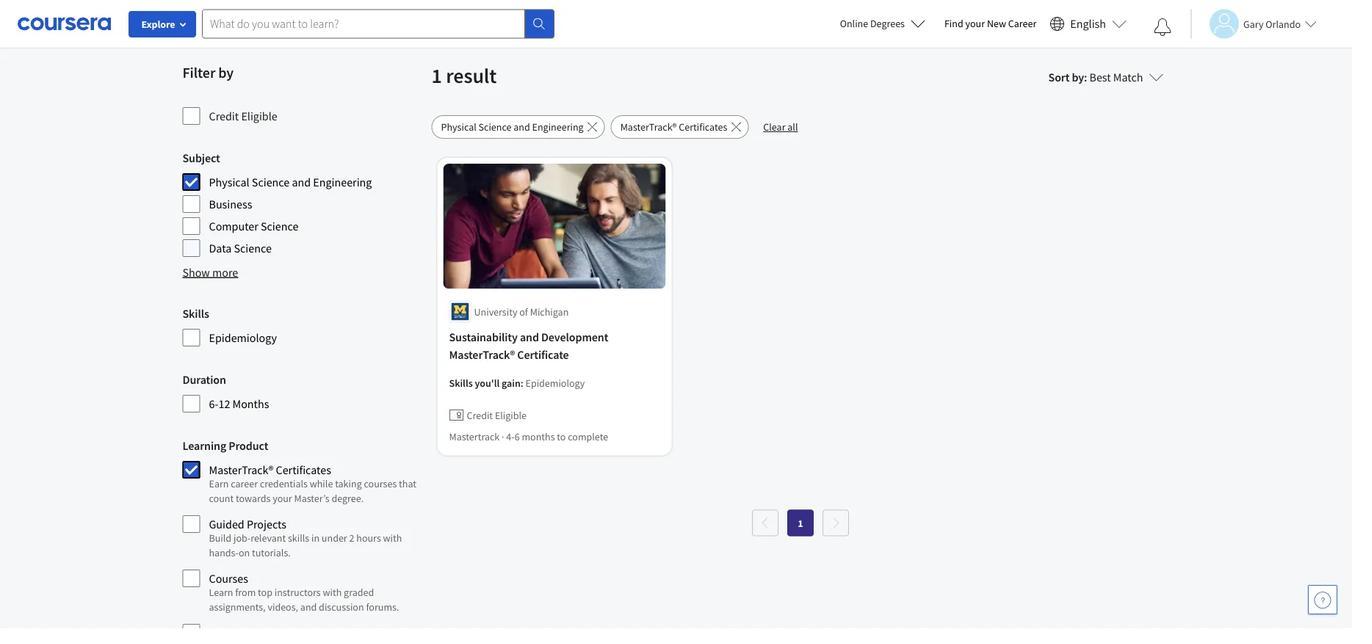 Task type: describe. For each thing, give the bounding box(es) containing it.
science inside button
[[479, 120, 512, 134]]

learn
[[209, 586, 233, 599]]

hours
[[356, 532, 381, 545]]

career
[[231, 477, 258, 491]]

subject group
[[183, 149, 423, 258]]

hands-
[[209, 546, 239, 560]]

1 vertical spatial :
[[521, 376, 523, 390]]

to
[[557, 430, 566, 443]]

show more
[[183, 265, 238, 280]]

sustainability and development mastertrack® certificate
[[449, 330, 608, 362]]

6-12 months
[[209, 397, 269, 411]]

learning product
[[183, 438, 268, 453]]

online degrees button
[[828, 7, 937, 40]]

filter
[[183, 64, 215, 82]]

skills
[[288, 532, 309, 545]]

business
[[209, 197, 252, 212]]

What do you want to learn? text field
[[202, 9, 525, 39]]

orlando
[[1266, 17, 1301, 30]]

instructors
[[274, 586, 321, 599]]

find your new career link
[[937, 15, 1044, 33]]

learn from top instructors with graded assignments, videos, and discussion forums.
[[209, 586, 399, 614]]

sort
[[1048, 70, 1070, 84]]

assignments,
[[209, 601, 266, 614]]

result
[[446, 63, 497, 88]]

with inside build job-relevant skills in under 2 hours with hands-on tutorials.
[[383, 532, 402, 545]]

earn career credentials while taking courses that count towards your master's degree.
[[209, 477, 416, 505]]

degrees
[[870, 17, 905, 30]]

certificate
[[517, 348, 569, 362]]

0 vertical spatial :
[[1084, 70, 1087, 84]]

find
[[944, 17, 963, 30]]

in
[[311, 532, 320, 545]]

count
[[209, 492, 234, 505]]

relevant
[[251, 532, 286, 545]]

online
[[840, 17, 868, 30]]

courses
[[364, 477, 397, 491]]

months
[[522, 430, 555, 443]]

more
[[212, 265, 238, 280]]

computer science
[[209, 219, 298, 234]]

by for filter
[[218, 64, 234, 82]]

mastertrack
[[449, 430, 500, 443]]

6-
[[209, 397, 218, 411]]

under
[[322, 532, 347, 545]]

by for sort
[[1072, 70, 1084, 84]]

guided projects
[[209, 517, 286, 532]]

your inside find your new career link
[[965, 17, 985, 30]]

4-
[[506, 430, 515, 443]]

2
[[349, 532, 354, 545]]

career
[[1008, 17, 1036, 30]]

university
[[474, 305, 517, 318]]

clear
[[763, 120, 785, 134]]

mastertrack® inside learning product group
[[209, 463, 273, 477]]

1 vertical spatial eligible
[[495, 409, 527, 422]]

data science
[[209, 241, 272, 256]]

1 vertical spatial epidemiology
[[525, 376, 585, 390]]

mastertrack® inside button
[[620, 120, 677, 134]]

videos,
[[268, 601, 298, 614]]

new
[[987, 17, 1006, 30]]

mastertrack® certificates button
[[611, 115, 749, 139]]

from
[[235, 586, 256, 599]]

epidemiology inside 'skills' group
[[209, 330, 277, 345]]

courses
[[209, 571, 248, 586]]

12
[[218, 397, 230, 411]]

6
[[515, 430, 520, 443]]

top
[[258, 586, 272, 599]]

mastertrack® certificates inside button
[[620, 120, 727, 134]]

skills you'll gain : epidemiology
[[449, 376, 585, 390]]

certificates inside button
[[679, 120, 727, 134]]

you'll
[[475, 376, 500, 390]]

best
[[1090, 70, 1111, 84]]

find your new career
[[944, 17, 1036, 30]]

gain
[[502, 376, 521, 390]]

filter by
[[183, 64, 234, 82]]

your inside "earn career credentials while taking courses that count towards your master's degree."
[[273, 492, 292, 505]]

clear all
[[763, 120, 798, 134]]

duration
[[183, 372, 226, 387]]

english
[[1070, 17, 1106, 31]]

match
[[1113, 70, 1143, 84]]



Task type: locate. For each thing, give the bounding box(es) containing it.
0 vertical spatial physical science and engineering
[[441, 120, 584, 134]]

skills down show on the left top
[[183, 306, 209, 321]]

1 vertical spatial with
[[323, 586, 342, 599]]

product
[[229, 438, 268, 453]]

duration group
[[183, 371, 423, 413]]

:
[[1084, 70, 1087, 84], [521, 376, 523, 390]]

forums.
[[366, 601, 399, 614]]

0 vertical spatial skills
[[183, 306, 209, 321]]

0 horizontal spatial credit
[[209, 109, 239, 123]]

skills for skills
[[183, 306, 209, 321]]

sustainability and development mastertrack® certificate link
[[449, 329, 660, 364]]

build
[[209, 532, 231, 545]]

0 horizontal spatial by
[[218, 64, 234, 82]]

english button
[[1044, 0, 1132, 48]]

2 vertical spatial mastertrack®
[[209, 463, 273, 477]]

and inside sustainability and development mastertrack® certificate
[[520, 330, 539, 345]]

explore
[[141, 18, 175, 31]]

1 vertical spatial physical
[[209, 175, 249, 189]]

physical science and engineering inside subject group
[[209, 175, 372, 189]]

your down credentials at the left of page
[[273, 492, 292, 505]]

credit down filter by on the left of the page
[[209, 109, 239, 123]]

0 vertical spatial engineering
[[532, 120, 584, 134]]

0 horizontal spatial physical
[[209, 175, 249, 189]]

1 horizontal spatial certificates
[[679, 120, 727, 134]]

0 vertical spatial mastertrack®
[[620, 120, 677, 134]]

1 horizontal spatial mastertrack® certificates
[[620, 120, 727, 134]]

1 result
[[431, 63, 497, 88]]

0 horizontal spatial engineering
[[313, 175, 372, 189]]

physical science and engineering inside button
[[441, 120, 584, 134]]

1 for 1 result
[[431, 63, 442, 88]]

physical inside physical science and engineering button
[[441, 120, 476, 134]]

gary orlando button
[[1190, 9, 1317, 39]]

0 horizontal spatial certificates
[[276, 463, 331, 477]]

1 horizontal spatial skills
[[449, 376, 473, 390]]

0 horizontal spatial mastertrack®
[[209, 463, 273, 477]]

with inside learn from top instructors with graded assignments, videos, and discussion forums.
[[323, 586, 342, 599]]

science down the computer science
[[234, 241, 272, 256]]

on
[[239, 546, 250, 560]]

your right find
[[965, 17, 985, 30]]

taking
[[335, 477, 362, 491]]

certificates left clear
[[679, 120, 727, 134]]

earn
[[209, 477, 229, 491]]

certificates inside learning product group
[[276, 463, 331, 477]]

: right you'll
[[521, 376, 523, 390]]

1 horizontal spatial eligible
[[495, 409, 527, 422]]

science down the result
[[479, 120, 512, 134]]

by
[[218, 64, 234, 82], [1072, 70, 1084, 84]]

and inside subject group
[[292, 175, 311, 189]]

sustainability
[[449, 330, 518, 345]]

1 horizontal spatial physical
[[441, 120, 476, 134]]

towards
[[236, 492, 271, 505]]

1 horizontal spatial credit eligible
[[467, 409, 527, 422]]

1 horizontal spatial 1
[[798, 517, 803, 530]]

1
[[431, 63, 442, 88], [798, 517, 803, 530]]

mastertrack® certificates
[[620, 120, 727, 134], [209, 463, 331, 477]]

data
[[209, 241, 232, 256]]

1 inside button
[[798, 517, 803, 530]]

certificates
[[679, 120, 727, 134], [276, 463, 331, 477]]

1 horizontal spatial credit
[[467, 409, 493, 422]]

mastertrack® certificates inside learning product group
[[209, 463, 331, 477]]

sort by : best match
[[1048, 70, 1143, 84]]

1 vertical spatial your
[[273, 492, 292, 505]]

build job-relevant skills in under 2 hours with hands-on tutorials.
[[209, 532, 402, 560]]

0 vertical spatial certificates
[[679, 120, 727, 134]]

and
[[514, 120, 530, 134], [292, 175, 311, 189], [520, 330, 539, 345], [300, 601, 317, 614]]

with up discussion
[[323, 586, 342, 599]]

learning
[[183, 438, 226, 453]]

online degrees
[[840, 17, 905, 30]]

0 vertical spatial credit eligible
[[209, 109, 277, 123]]

learning product group
[[183, 437, 423, 629]]

science up business
[[252, 175, 290, 189]]

complete
[[568, 430, 608, 443]]

by right filter
[[218, 64, 234, 82]]

1 horizontal spatial your
[[965, 17, 985, 30]]

tutorials.
[[252, 546, 291, 560]]

1 horizontal spatial epidemiology
[[525, 376, 585, 390]]

1 vertical spatial engineering
[[313, 175, 372, 189]]

clear all button
[[754, 115, 807, 139]]

0 vertical spatial with
[[383, 532, 402, 545]]

projects
[[247, 517, 286, 532]]

show more button
[[183, 264, 238, 281]]

epidemiology
[[209, 330, 277, 345], [525, 376, 585, 390]]

job-
[[233, 532, 251, 545]]

0 vertical spatial your
[[965, 17, 985, 30]]

credit up the mastertrack
[[467, 409, 493, 422]]

physical inside subject group
[[209, 175, 249, 189]]

0 vertical spatial physical
[[441, 120, 476, 134]]

1 horizontal spatial physical science and engineering
[[441, 120, 584, 134]]

1 vertical spatial 1
[[798, 517, 803, 530]]

1 vertical spatial certificates
[[276, 463, 331, 477]]

graded
[[344, 586, 374, 599]]

·
[[502, 430, 504, 443]]

None search field
[[202, 9, 554, 39]]

mastertrack®
[[620, 120, 677, 134], [449, 348, 515, 362], [209, 463, 273, 477]]

0 horizontal spatial credit eligible
[[209, 109, 277, 123]]

certificates up master's at the bottom left
[[276, 463, 331, 477]]

computer
[[209, 219, 258, 234]]

1 vertical spatial mastertrack® certificates
[[209, 463, 331, 477]]

master's
[[294, 492, 329, 505]]

with right hours
[[383, 532, 402, 545]]

1 for 1
[[798, 517, 803, 530]]

1 vertical spatial physical science and engineering
[[209, 175, 372, 189]]

engineering inside subject group
[[313, 175, 372, 189]]

epidemiology down certificate
[[525, 376, 585, 390]]

credit eligible down filter by on the left of the page
[[209, 109, 277, 123]]

while
[[310, 477, 333, 491]]

show notifications image
[[1154, 18, 1171, 36]]

physical
[[441, 120, 476, 134], [209, 175, 249, 189]]

and inside learn from top instructors with graded assignments, videos, and discussion forums.
[[300, 601, 317, 614]]

show
[[183, 265, 210, 280]]

0 horizontal spatial 1
[[431, 63, 442, 88]]

0 horizontal spatial epidemiology
[[209, 330, 277, 345]]

1 horizontal spatial by
[[1072, 70, 1084, 84]]

0 vertical spatial credit
[[209, 109, 239, 123]]

credentials
[[260, 477, 308, 491]]

physical science and engineering button
[[431, 115, 605, 139]]

2 horizontal spatial mastertrack®
[[620, 120, 677, 134]]

help center image
[[1314, 591, 1331, 609]]

0 horizontal spatial :
[[521, 376, 523, 390]]

epidemiology up the duration
[[209, 330, 277, 345]]

discussion
[[319, 601, 364, 614]]

gary orlando
[[1243, 17, 1301, 30]]

of
[[519, 305, 528, 318]]

1 vertical spatial credit
[[467, 409, 493, 422]]

subject
[[183, 151, 220, 165]]

all
[[788, 120, 798, 134]]

mastertrack · 4-6 months to complete
[[449, 430, 608, 443]]

development
[[541, 330, 608, 345]]

your
[[965, 17, 985, 30], [273, 492, 292, 505]]

university of michigan
[[474, 305, 569, 318]]

0 horizontal spatial physical science and engineering
[[209, 175, 372, 189]]

1 horizontal spatial engineering
[[532, 120, 584, 134]]

credit eligible
[[209, 109, 277, 123], [467, 409, 527, 422]]

and inside button
[[514, 120, 530, 134]]

1 button
[[787, 510, 814, 536]]

0 horizontal spatial skills
[[183, 306, 209, 321]]

0 vertical spatial mastertrack® certificates
[[620, 120, 727, 134]]

explore button
[[129, 11, 196, 37]]

coursera image
[[18, 12, 111, 35]]

: left best
[[1084, 70, 1087, 84]]

0 horizontal spatial with
[[323, 586, 342, 599]]

skills inside group
[[183, 306, 209, 321]]

physical up business
[[209, 175, 249, 189]]

guided
[[209, 517, 244, 532]]

0 vertical spatial eligible
[[241, 109, 277, 123]]

by right sort on the right of the page
[[1072, 70, 1084, 84]]

engineering
[[532, 120, 584, 134], [313, 175, 372, 189]]

1 vertical spatial credit eligible
[[467, 409, 527, 422]]

skills left you'll
[[449, 376, 473, 390]]

0 vertical spatial epidemiology
[[209, 330, 277, 345]]

1 vertical spatial mastertrack®
[[449, 348, 515, 362]]

physical science and engineering down the result
[[441, 120, 584, 134]]

skills group
[[183, 305, 423, 347]]

gary
[[1243, 17, 1264, 30]]

0 horizontal spatial mastertrack® certificates
[[209, 463, 331, 477]]

0 vertical spatial 1
[[431, 63, 442, 88]]

credit eligible up ·
[[467, 409, 527, 422]]

1 vertical spatial skills
[[449, 376, 473, 390]]

skills for skills you'll gain : epidemiology
[[449, 376, 473, 390]]

physical science and engineering up the computer science
[[209, 175, 372, 189]]

degree.
[[332, 492, 364, 505]]

engineering inside button
[[532, 120, 584, 134]]

1 horizontal spatial :
[[1084, 70, 1087, 84]]

1 horizontal spatial with
[[383, 532, 402, 545]]

1 horizontal spatial mastertrack®
[[449, 348, 515, 362]]

that
[[399, 477, 416, 491]]

0 horizontal spatial eligible
[[241, 109, 277, 123]]

mastertrack® inside sustainability and development mastertrack® certificate
[[449, 348, 515, 362]]

credit
[[209, 109, 239, 123], [467, 409, 493, 422]]

with
[[383, 532, 402, 545], [323, 586, 342, 599]]

0 horizontal spatial your
[[273, 492, 292, 505]]

michigan
[[530, 305, 569, 318]]

physical down the 1 result
[[441, 120, 476, 134]]

science up data science
[[261, 219, 298, 234]]



Task type: vqa. For each thing, say whether or not it's contained in the screenshot.
university of michigan image
no



